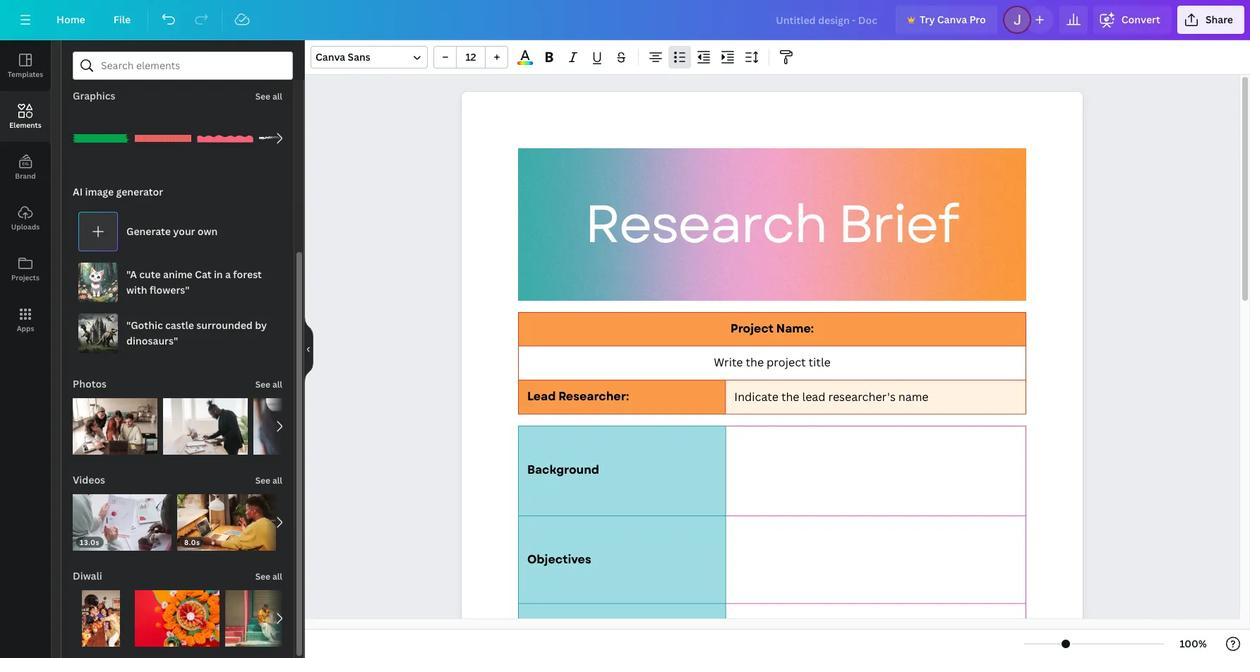 Task type: describe. For each thing, give the bounding box(es) containing it.
templates
[[8, 69, 43, 79]]

convert button
[[1094, 6, 1172, 34]]

anime
[[163, 268, 193, 281]]

see for diwali
[[255, 570, 270, 582]]

forest
[[233, 268, 262, 281]]

colorful diwali flatlay of diwali candles and flowers image
[[135, 590, 220, 647]]

playful decorative ribbon banner image
[[73, 110, 129, 167]]

torn paper banner with space for text image
[[259, 110, 316, 167]]

8.0s
[[185, 537, 200, 547]]

convert
[[1122, 13, 1161, 26]]

photos
[[73, 377, 107, 390]]

teacher teaching students with digital art image
[[73, 398, 157, 455]]

projects
[[11, 273, 40, 282]]

own
[[198, 225, 218, 238]]

pro
[[970, 13, 986, 26]]

see all for photos
[[255, 378, 282, 390]]

diwali button
[[71, 562, 104, 590]]

"a
[[126, 268, 137, 281]]

see all button for photos
[[254, 370, 284, 398]]

see for graphics
[[255, 90, 270, 102]]

generate
[[126, 225, 171, 238]]

videos
[[73, 473, 105, 486]]

all for diwali
[[272, 570, 282, 582]]

hide image
[[304, 315, 313, 383]]

ai
[[73, 185, 83, 198]]

canva sans button
[[311, 46, 428, 68]]

cute
[[139, 268, 161, 281]]

generator
[[116, 185, 163, 198]]

cat
[[195, 268, 212, 281]]

file
[[114, 13, 131, 26]]

canva inside popup button
[[316, 50, 345, 64]]

try canva pro button
[[896, 6, 997, 34]]

in
[[214, 268, 223, 281]]

apps
[[17, 323, 34, 333]]

ai image generator
[[73, 185, 163, 198]]

see for videos
[[255, 474, 270, 486]]

focused businessman using laptop image
[[163, 398, 248, 455]]

research
[[585, 186, 827, 263]]

a
[[225, 268, 231, 281]]

canva inside button
[[938, 13, 967, 26]]

photos button
[[71, 370, 108, 398]]

barista making coffee image
[[253, 398, 338, 455]]

"gothic castle surrounded by dinosaurs"
[[126, 318, 267, 347]]

100%
[[1180, 637, 1207, 650]]

by
[[255, 318, 267, 332]]

with
[[126, 283, 147, 297]]

try canva pro
[[920, 13, 986, 26]]

dinosaurs"
[[126, 334, 178, 347]]

playful decorative wavy banner image
[[197, 110, 253, 167]]

see all button for graphics
[[254, 82, 284, 110]]

brief
[[838, 186, 958, 263]]

Design title text field
[[765, 6, 890, 34]]

elements button
[[0, 91, 51, 142]]

see all for videos
[[255, 474, 282, 486]]

castle
[[165, 318, 194, 332]]

Research Brief text field
[[462, 92, 1083, 658]]

diwali
[[73, 569, 102, 582]]

apps button
[[0, 294, 51, 345]]



Task type: locate. For each thing, give the bounding box(es) containing it.
all up the barista making coffee image
[[272, 378, 282, 390]]

8.0s group
[[177, 486, 277, 551]]

see all button for diwali
[[254, 562, 284, 590]]

group
[[434, 46, 508, 68], [73, 102, 129, 167], [135, 110, 191, 167], [197, 110, 253, 167], [259, 110, 316, 167], [73, 390, 157, 455], [163, 390, 248, 455], [253, 398, 338, 455], [73, 582, 129, 647], [135, 582, 220, 647], [225, 590, 310, 647]]

see up torn paper banner with space for text image
[[255, 90, 270, 102]]

see all for diwali
[[255, 570, 282, 582]]

sans
[[348, 50, 371, 64]]

side panel tab list
[[0, 40, 51, 345]]

– – number field
[[461, 50, 481, 64]]

see all down the barista making coffee image
[[255, 474, 282, 486]]

canva
[[938, 13, 967, 26], [316, 50, 345, 64]]

"gothic
[[126, 318, 163, 332]]

flowers"
[[150, 283, 190, 297]]

3 see from the top
[[255, 474, 270, 486]]

2 see all from the top
[[255, 378, 282, 390]]

main menu bar
[[0, 0, 1250, 40]]

your
[[173, 225, 195, 238]]

videos button
[[71, 466, 107, 494]]

0 vertical spatial canva
[[938, 13, 967, 26]]

share
[[1206, 13, 1233, 26]]

easter banner image
[[135, 110, 191, 167]]

3 see all button from the top
[[254, 466, 284, 494]]

canva sans
[[316, 50, 371, 64]]

image
[[85, 185, 114, 198]]

see down the barista making coffee image
[[255, 474, 270, 486]]

see
[[255, 90, 270, 102], [255, 378, 270, 390], [255, 474, 270, 486], [255, 570, 270, 582]]

13.0s
[[80, 537, 100, 547]]

home link
[[45, 6, 97, 34]]

see all up man wearing traditional attire for diwali image
[[255, 570, 282, 582]]

brand button
[[0, 142, 51, 193]]

elements
[[9, 120, 41, 130]]

see all for graphics
[[255, 90, 282, 102]]

graphics
[[73, 89, 115, 102]]

file button
[[102, 6, 142, 34]]

home
[[56, 13, 85, 26]]

1 see all from the top
[[255, 90, 282, 102]]

1 vertical spatial canva
[[316, 50, 345, 64]]

2 see all button from the top
[[254, 370, 284, 398]]

generate your own
[[126, 225, 218, 238]]

4 see all from the top
[[255, 570, 282, 582]]

research brief
[[585, 186, 958, 263]]

graphics button
[[71, 82, 117, 110]]

100% button
[[1171, 633, 1217, 655]]

all for photos
[[272, 378, 282, 390]]

4 see all button from the top
[[254, 562, 284, 590]]

all for graphics
[[272, 90, 282, 102]]

see all
[[255, 90, 282, 102], [255, 378, 282, 390], [255, 474, 282, 486], [255, 570, 282, 582]]

all for videos
[[272, 474, 282, 486]]

0 horizontal spatial canva
[[316, 50, 345, 64]]

2 see from the top
[[255, 378, 270, 390]]

canva left 'sans'
[[316, 50, 345, 64]]

all down the barista making coffee image
[[272, 474, 282, 486]]

1 see all button from the top
[[254, 82, 284, 110]]

4 see from the top
[[255, 570, 270, 582]]

share button
[[1178, 6, 1245, 34]]

canva right try
[[938, 13, 967, 26]]

all up torn paper banner with space for text image
[[272, 90, 282, 102]]

man wearing traditional attire for diwali image
[[225, 590, 310, 647]]

friends celebrating diwali image
[[73, 590, 129, 647]]

brand
[[15, 171, 36, 181]]

see all up the barista making coffee image
[[255, 378, 282, 390]]

projects button
[[0, 244, 51, 294]]

surrounded
[[196, 318, 253, 332]]

try
[[920, 13, 935, 26]]

1 all from the top
[[272, 90, 282, 102]]

templates button
[[0, 40, 51, 91]]

Search elements search field
[[101, 52, 265, 79]]

see all button
[[254, 82, 284, 110], [254, 370, 284, 398], [254, 466, 284, 494], [254, 562, 284, 590]]

see all button for videos
[[254, 466, 284, 494]]

see all up torn paper banner with space for text image
[[255, 90, 282, 102]]

all
[[272, 90, 282, 102], [272, 378, 282, 390], [272, 474, 282, 486], [272, 570, 282, 582]]

color range image
[[518, 62, 533, 65]]

uploads button
[[0, 193, 51, 244]]

13.0s group
[[73, 486, 172, 551]]

all up man wearing traditional attire for diwali image
[[272, 570, 282, 582]]

4 all from the top
[[272, 570, 282, 582]]

2 all from the top
[[272, 378, 282, 390]]

"a cute anime cat in a forest with flowers"
[[126, 268, 262, 297]]

3 see all from the top
[[255, 474, 282, 486]]

1 see from the top
[[255, 90, 270, 102]]

uploads
[[11, 222, 40, 232]]

3 all from the top
[[272, 474, 282, 486]]

see up the barista making coffee image
[[255, 378, 270, 390]]

see for photos
[[255, 378, 270, 390]]

see up man wearing traditional attire for diwali image
[[255, 570, 270, 582]]

1 horizontal spatial canva
[[938, 13, 967, 26]]



Task type: vqa. For each thing, say whether or not it's contained in the screenshot.
"Gothic castle surrounded by dinosaurs" at the left
yes



